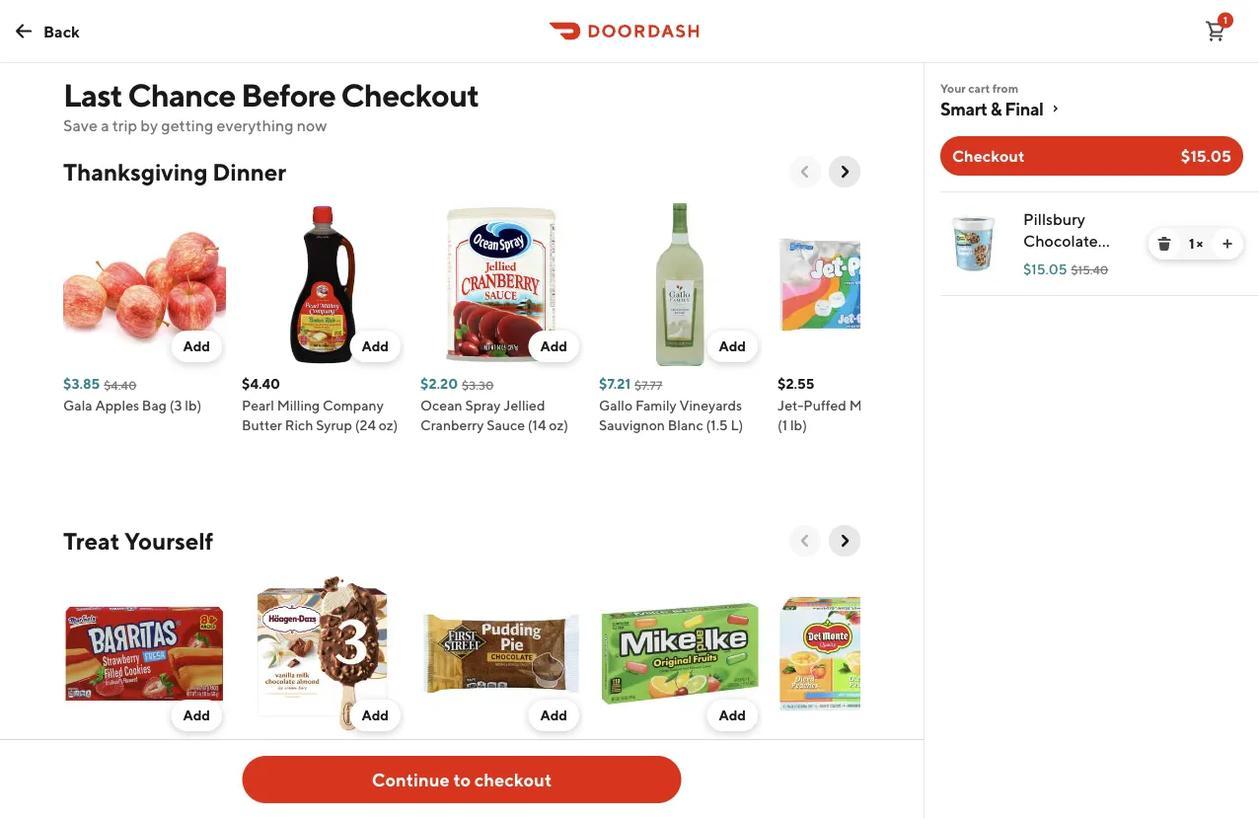 Task type: vqa. For each thing, say whether or not it's contained in the screenshot.
QUICKWAY
no



Task type: describe. For each thing, give the bounding box(es) containing it.
add for $7.21 $7.77 gallo family vineyards sauvignon blanc (1.5 l)
[[719, 338, 746, 354]]

$1.55
[[599, 745, 633, 761]]

l)
[[731, 417, 744, 433]]

company
[[323, 397, 384, 414]]

pudding
[[420, 786, 474, 802]]

gallo
[[599, 397, 633, 414]]

gallo family vineyards sauvignon blanc (1.5 l) image
[[599, 203, 762, 366]]

next button of carousel image for treat yourself
[[835, 531, 855, 551]]

jellied
[[504, 397, 545, 414]]

(1.5
[[706, 417, 728, 433]]

before
[[241, 76, 336, 113]]

fruit for assorted
[[712, 786, 742, 802]]

haagen-
[[242, 766, 297, 783]]

checkout inside last chance before checkout save a trip by getting everything now
[[341, 76, 479, 113]]

ocean
[[420, 397, 462, 414]]

chocolate inside the $1.10 first street chocolate pudding snack pie (4.5 oz)
[[493, 766, 559, 783]]

pearl milling company butter rich syrup (24 oz) image
[[242, 203, 405, 366]]

pillsbury chocolate chip cookie dough (76 oz) image
[[944, 214, 1004, 273]]

cart
[[968, 81, 990, 95]]

almond
[[310, 786, 360, 802]]

vineyards
[[679, 397, 742, 414]]

$7.21
[[599, 376, 631, 392]]

chip
[[1023, 253, 1058, 272]]

oz) inside pillsbury chocolate chip cookie dough (76 oz)
[[1101, 275, 1123, 294]]

vanilla
[[330, 766, 372, 783]]

$3.85 for gala
[[63, 376, 100, 392]]

checkout
[[474, 769, 552, 790]]

lb) inside $3.85 $4.40 gala apples bag (3 lb)
[[185, 397, 202, 414]]

puffed
[[804, 397, 847, 414]]

$7.21 $7.77 gallo family vineyards sauvignon blanc (1.5 l)
[[599, 376, 744, 433]]

yourself
[[124, 527, 213, 555]]

continue to checkout button
[[242, 756, 681, 803]]

$7.77
[[635, 378, 663, 392]]

$3.85 $5.50 haagen-dazs vanilla milk chocolate almond ice cream bars (3 ct)
[[242, 745, 402, 819]]

$15.40
[[1071, 263, 1109, 276]]

add for $3.85 $4.40 gala apples bag (3 lb)
[[183, 338, 210, 354]]

$3.85 $4.40 gala apples bag (3 lb)
[[63, 376, 202, 414]]

last chance before checkout save a trip by getting everything now
[[63, 76, 479, 135]]

$15.05 for $15.05
[[1181, 147, 1232, 165]]

(5
[[652, 806, 666, 819]]

marshmallows
[[849, 397, 939, 414]]

cranberry
[[420, 417, 484, 433]]

del monte no sugar added family pack fruit cups (12 ct)
[[778, 766, 931, 819]]

smart & final
[[941, 98, 1044, 119]]

ice
[[363, 786, 382, 802]]

last
[[63, 76, 122, 113]]

thanksgiving
[[63, 157, 208, 186]]

pillsbury chocolate chip cookie dough (76 oz)
[[1023, 210, 1123, 294]]

to
[[453, 769, 471, 790]]

chewy
[[667, 766, 711, 783]]

first
[[420, 766, 449, 783]]

oz) for $2.20 $3.30 ocean spray jellied cranberry sauce (14 oz)
[[549, 417, 568, 433]]

& inside $1.55 mike & ike chewy candies assorted fruit original (5 oz)
[[633, 766, 642, 783]]

$4.40 inside $3.85 $4.40 gala apples bag (3 lb)
[[104, 378, 137, 392]]

pack
[[868, 786, 898, 802]]

del monte no sugar added family pack fruit cups (12 ct) image
[[778, 572, 941, 735]]

mike
[[599, 766, 630, 783]]

by
[[140, 116, 158, 135]]

smart
[[941, 98, 987, 119]]

street
[[451, 766, 490, 783]]

family inside del monte no sugar added family pack fruit cups (12 ct)
[[824, 786, 865, 802]]

1 ×
[[1189, 235, 1203, 252]]

continue
[[372, 769, 450, 790]]

(4.5
[[541, 786, 566, 802]]

dinner
[[212, 157, 286, 186]]

syrup
[[316, 417, 352, 433]]

your cart from
[[941, 81, 1019, 95]]

1 for 1 ×
[[1189, 235, 1194, 252]]

$2.20
[[420, 376, 458, 392]]

gala
[[63, 397, 92, 414]]

(1
[[778, 417, 788, 433]]

trip
[[112, 116, 137, 135]]

$2.55 jet-puffed marshmallows (1 lb)
[[778, 376, 939, 433]]

a
[[101, 116, 109, 135]]

1 horizontal spatial checkout
[[952, 147, 1025, 165]]

spray
[[465, 397, 501, 414]]



Task type: locate. For each thing, give the bounding box(es) containing it.
previous button of carousel image
[[795, 162, 815, 182]]

$15.05 $15.40
[[1023, 261, 1109, 277]]

0 horizontal spatial $4.40
[[104, 378, 137, 392]]

0 vertical spatial $15.05
[[1181, 147, 1232, 165]]

chance
[[128, 76, 236, 113]]

$1.10
[[420, 745, 453, 761]]

1 inside button
[[1224, 14, 1228, 26]]

lb) right bag
[[185, 397, 202, 414]]

oz) down the pudding
[[420, 806, 440, 819]]

save
[[63, 116, 98, 135]]

lb) right the "(1"
[[790, 417, 807, 433]]

$3.85 up haagen-
[[242, 745, 278, 761]]

haagen-dazs vanilla milk chocolate almond ice cream bars (3 ct) image
[[242, 572, 405, 735]]

ct) inside $3.85 $5.50 haagen-dazs vanilla milk chocolate almond ice cream bars (3 ct)
[[332, 806, 350, 819]]

oz) inside $2.20 $3.30 ocean spray jellied cranberry sauce (14 oz)
[[549, 417, 568, 433]]

your
[[941, 81, 966, 95]]

blanc
[[668, 417, 703, 433]]

snack
[[477, 786, 515, 802]]

oz)
[[1101, 275, 1123, 294], [379, 417, 398, 433], [549, 417, 568, 433], [420, 806, 440, 819], [668, 806, 688, 819]]

$15.05 for $15.05 $15.40
[[1023, 261, 1067, 277]]

0 vertical spatial lb)
[[185, 397, 202, 414]]

0 horizontal spatial family
[[635, 397, 677, 414]]

monte
[[802, 766, 844, 783]]

sauce
[[487, 417, 525, 433]]

thanksgiving dinner
[[63, 157, 286, 186]]

fruit inside del monte no sugar added family pack fruit cups (12 ct)
[[901, 786, 931, 802]]

from
[[993, 81, 1019, 95]]

0 vertical spatial checkout
[[341, 76, 479, 113]]

final
[[1005, 98, 1044, 119]]

1 vertical spatial $15.05
[[1023, 261, 1067, 277]]

back
[[43, 22, 80, 40]]

oz) right (76 on the right top
[[1101, 275, 1123, 294]]

previous button of carousel image
[[795, 531, 815, 551]]

candies
[[599, 786, 650, 802]]

dough
[[1023, 275, 1072, 294]]

fruit inside $1.55 mike & ike chewy candies assorted fruit original (5 oz)
[[712, 786, 742, 802]]

oz) right (24
[[379, 417, 398, 433]]

1 horizontal spatial (3
[[317, 806, 330, 819]]

×
[[1197, 235, 1203, 252]]

0 horizontal spatial chocolate
[[242, 786, 307, 802]]

1 horizontal spatial ct)
[[834, 806, 851, 819]]

oz) down assorted
[[668, 806, 688, 819]]

(3 inside $3.85 $4.40 gala apples bag (3 lb)
[[169, 397, 182, 414]]

family down $7.77
[[635, 397, 677, 414]]

$2.55
[[778, 376, 815, 392]]

add for $1.55 mike & ike chewy candies assorted fruit original (5 oz)
[[719, 707, 746, 723]]

next button of carousel image
[[835, 162, 855, 182], [835, 531, 855, 551]]

(3 down almond on the bottom
[[317, 806, 330, 819]]

0 horizontal spatial checkout
[[341, 76, 479, 113]]

jet-puffed marshmallows (1 lb) image
[[778, 203, 941, 366]]

0 horizontal spatial &
[[633, 766, 642, 783]]

1 horizontal spatial $3.85
[[242, 745, 278, 761]]

oz) for $1.10 first street chocolate pudding snack pie (4.5 oz)
[[420, 806, 440, 819]]

oz) for $4.40 pearl milling company butter rich syrup (24 oz)
[[379, 417, 398, 433]]

(24
[[355, 417, 376, 433]]

next button of carousel image for thanksgiving dinner
[[835, 162, 855, 182]]

pie
[[518, 786, 538, 802]]

original
[[599, 806, 650, 819]]

2 horizontal spatial chocolate
[[1023, 231, 1098, 250]]

1 vertical spatial family
[[824, 786, 865, 802]]

add for $4.40 pearl milling company butter rich syrup (24 oz)
[[362, 338, 389, 354]]

0 vertical spatial 1
[[1224, 14, 1228, 26]]

oz) inside the $1.10 first street chocolate pudding snack pie (4.5 oz)
[[420, 806, 440, 819]]

pearl
[[242, 397, 274, 414]]

milk
[[375, 766, 402, 783]]

family down no at the right
[[824, 786, 865, 802]]

treat yourself
[[63, 527, 213, 555]]

fruit right "pack"
[[901, 786, 931, 802]]

pillsbury
[[1023, 210, 1086, 228]]

add for $2.20 $3.30 ocean spray jellied cranberry sauce (14 oz)
[[540, 338, 567, 354]]

ct) right '(12'
[[834, 806, 851, 819]]

0 vertical spatial (3
[[169, 397, 182, 414]]

1 vertical spatial chocolate
[[493, 766, 559, 783]]

1 horizontal spatial $4.40
[[242, 376, 280, 392]]

& left ike in the right of the page
[[633, 766, 642, 783]]

$3.85 inside $3.85 $4.40 gala apples bag (3 lb)
[[63, 376, 100, 392]]

1 horizontal spatial 1
[[1224, 14, 1228, 26]]

cookie
[[1061, 253, 1113, 272]]

1 horizontal spatial lb)
[[790, 417, 807, 433]]

1 horizontal spatial &
[[991, 98, 1002, 119]]

1 horizontal spatial chocolate
[[493, 766, 559, 783]]

rich
[[285, 417, 313, 433]]

fruit
[[712, 786, 742, 802], [901, 786, 931, 802]]

butter
[[242, 417, 282, 433]]

1 vertical spatial lb)
[[790, 417, 807, 433]]

$3.85 for haagen-
[[242, 745, 278, 761]]

dazs
[[297, 766, 327, 783]]

$3.30
[[462, 378, 494, 392]]

$4.40 up the pearl
[[242, 376, 280, 392]]

getting
[[161, 116, 213, 135]]

now
[[297, 116, 327, 135]]

(76
[[1075, 275, 1098, 294]]

$4.40 inside $4.40 pearl milling company butter rich syrup (24 oz)
[[242, 376, 280, 392]]

chocolate up pie
[[493, 766, 559, 783]]

add for $1.10 first street chocolate pudding snack pie (4.5 oz)
[[540, 707, 567, 723]]

0 horizontal spatial fruit
[[712, 786, 742, 802]]

ct)
[[332, 806, 350, 819], [834, 806, 851, 819]]

&
[[991, 98, 1002, 119], [633, 766, 642, 783]]

back button
[[0, 11, 92, 51]]

2 ct) from the left
[[834, 806, 851, 819]]

smart & final link
[[941, 97, 1244, 120]]

no
[[847, 766, 866, 783]]

checkout
[[341, 76, 479, 113], [952, 147, 1025, 165]]

1 next button of carousel image from the top
[[835, 162, 855, 182]]

0 vertical spatial family
[[635, 397, 677, 414]]

$4.40 pearl milling company butter rich syrup (24 oz)
[[242, 376, 398, 433]]

remove item from cart image
[[1157, 236, 1172, 252]]

treat
[[63, 527, 120, 555]]

oz) inside $4.40 pearl milling company butter rich syrup (24 oz)
[[379, 417, 398, 433]]

1 vertical spatial $3.85
[[242, 745, 278, 761]]

oz) inside $1.55 mike & ike chewy candies assorted fruit original (5 oz)
[[668, 806, 688, 819]]

chocolate down haagen-
[[242, 786, 307, 802]]

1 vertical spatial (3
[[317, 806, 330, 819]]

0 vertical spatial chocolate
[[1023, 231, 1098, 250]]

2 fruit from the left
[[901, 786, 931, 802]]

& down from
[[991, 98, 1002, 119]]

next button of carousel image right previous button of carousel icon
[[835, 162, 855, 182]]

1 vertical spatial next button of carousel image
[[835, 531, 855, 551]]

apples
[[95, 397, 139, 414]]

2 vertical spatial chocolate
[[242, 786, 307, 802]]

next button of carousel image right previous button of carousel image
[[835, 531, 855, 551]]

$4.40 up apples
[[104, 378, 137, 392]]

fruit right assorted
[[712, 786, 742, 802]]

0 horizontal spatial 1
[[1189, 235, 1194, 252]]

1 vertical spatial 1
[[1189, 235, 1194, 252]]

family inside $7.21 $7.77 gallo family vineyards sauvignon blanc (1.5 l)
[[635, 397, 677, 414]]

0 vertical spatial next button of carousel image
[[835, 162, 855, 182]]

$3.85 inside $3.85 $5.50 haagen-dazs vanilla milk chocolate almond ice cream bars (3 ct)
[[242, 745, 278, 761]]

everything
[[217, 116, 294, 135]]

bag
[[142, 397, 167, 414]]

chocolate inside pillsbury chocolate chip cookie dough (76 oz)
[[1023, 231, 1098, 250]]

0 horizontal spatial $3.85
[[63, 376, 100, 392]]

sauvignon
[[599, 417, 665, 433]]

1
[[1224, 14, 1228, 26], [1189, 235, 1194, 252]]

1 for 1
[[1224, 14, 1228, 26]]

assorted
[[653, 786, 709, 802]]

(3 right bag
[[169, 397, 182, 414]]

added
[[778, 786, 821, 802]]

0 vertical spatial $3.85
[[63, 376, 100, 392]]

$15.05
[[1181, 147, 1232, 165], [1023, 261, 1067, 277]]

bars
[[287, 806, 314, 819]]

continue to checkout
[[372, 769, 552, 790]]

chocolate down pillsbury
[[1023, 231, 1098, 250]]

$3.85 up the gala
[[63, 376, 100, 392]]

ct) inside del monte no sugar added family pack fruit cups (12 ct)
[[834, 806, 851, 819]]

0 horizontal spatial ct)
[[332, 806, 350, 819]]

first street chocolate pudding snack pie (4.5 oz) image
[[420, 572, 583, 735]]

$1.55 mike & ike chewy candies assorted fruit original (5 oz)
[[599, 745, 742, 819]]

1 vertical spatial checkout
[[952, 147, 1025, 165]]

sugar
[[868, 766, 905, 783]]

1 horizontal spatial $15.05
[[1181, 147, 1232, 165]]

cream
[[242, 806, 284, 819]]

mike & ike chewy candies assorted fruit original (5 oz) image
[[599, 572, 762, 735]]

0 horizontal spatial (3
[[169, 397, 182, 414]]

1 horizontal spatial family
[[824, 786, 865, 802]]

(3 inside $3.85 $5.50 haagen-dazs vanilla milk chocolate almond ice cream bars (3 ct)
[[317, 806, 330, 819]]

add one to cart image
[[1220, 236, 1236, 252]]

2 next button of carousel image from the top
[[835, 531, 855, 551]]

del
[[778, 766, 800, 783]]

0 horizontal spatial $15.05
[[1023, 261, 1067, 277]]

oz) right (14
[[549, 417, 568, 433]]

$5.50
[[282, 747, 316, 761]]

ct) down almond on the bottom
[[332, 806, 350, 819]]

0 horizontal spatial lb)
[[185, 397, 202, 414]]

(14
[[528, 417, 546, 433]]

1 fruit from the left
[[712, 786, 742, 802]]

(12
[[813, 806, 831, 819]]

1 items, open order cart image
[[1204, 19, 1228, 43]]

1 button
[[1196, 11, 1236, 51]]

$4.40
[[242, 376, 280, 392], [104, 378, 137, 392]]

ocean spray jellied cranberry sauce (14 oz) image
[[420, 203, 583, 366]]

add for $3.85 $5.50 haagen-dazs vanilla milk chocolate almond ice cream bars (3 ct)
[[362, 707, 389, 723]]

jet-
[[778, 397, 804, 414]]

marinela barritas strawberry filled cookies packs (2.36 oz x 8 ct) image
[[63, 572, 226, 735]]

1 horizontal spatial fruit
[[901, 786, 931, 802]]

add
[[183, 338, 210, 354], [362, 338, 389, 354], [540, 338, 567, 354], [719, 338, 746, 354], [183, 707, 210, 723], [362, 707, 389, 723], [540, 707, 567, 723], [719, 707, 746, 723]]

cups
[[778, 806, 811, 819]]

fruit for pack
[[901, 786, 931, 802]]

chocolate inside $3.85 $5.50 haagen-dazs vanilla milk chocolate almond ice cream bars (3 ct)
[[242, 786, 307, 802]]

gala apples bag (3 lb) image
[[63, 203, 226, 366]]

milling
[[277, 397, 320, 414]]

ike
[[645, 766, 664, 783]]

lb) inside $2.55 jet-puffed marshmallows (1 lb)
[[790, 417, 807, 433]]

$2.20 $3.30 ocean spray jellied cranberry sauce (14 oz)
[[420, 376, 568, 433]]

$3.85
[[63, 376, 100, 392], [242, 745, 278, 761]]

0 vertical spatial &
[[991, 98, 1002, 119]]

1 vertical spatial &
[[633, 766, 642, 783]]

1 ct) from the left
[[332, 806, 350, 819]]



